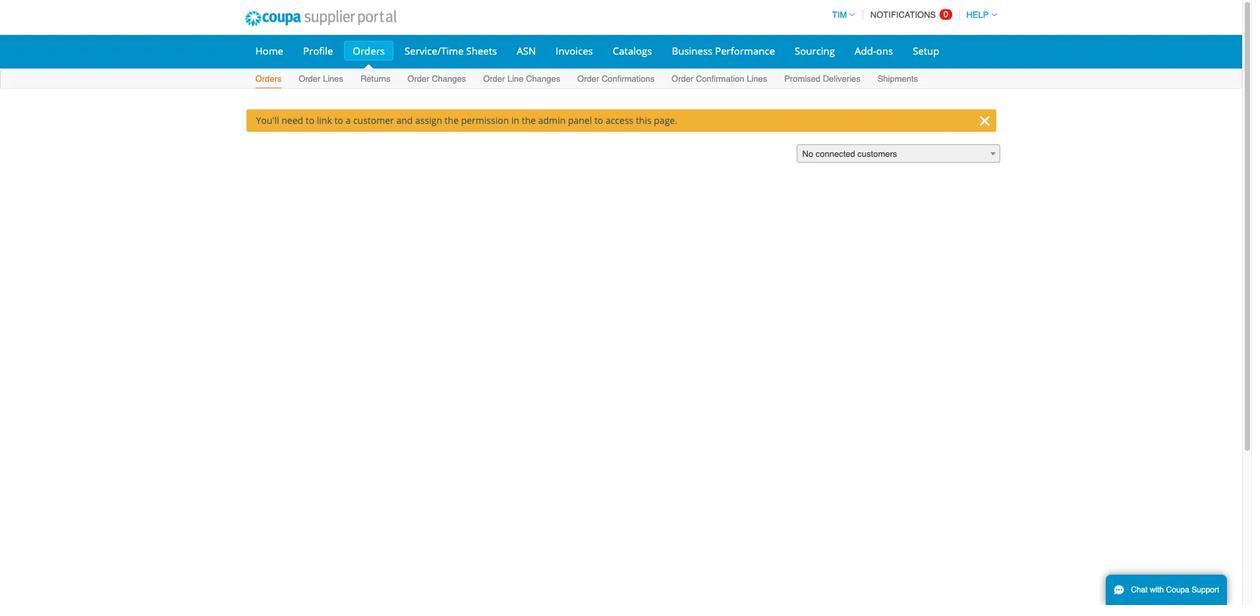 Task type: locate. For each thing, give the bounding box(es) containing it.
access
[[606, 114, 634, 127]]

lines
[[323, 74, 344, 84], [747, 74, 768, 84]]

the right assign
[[445, 114, 459, 127]]

sheets
[[467, 44, 497, 57]]

with
[[1151, 586, 1165, 595]]

order changes link
[[407, 71, 467, 88]]

1 order from the left
[[299, 74, 321, 84]]

need
[[282, 114, 303, 127]]

add-ons
[[855, 44, 894, 57]]

order down profile link
[[299, 74, 321, 84]]

1 vertical spatial orders
[[256, 74, 282, 84]]

No connected customers text field
[[798, 145, 1000, 164]]

1 horizontal spatial to
[[335, 114, 343, 127]]

1 vertical spatial orders link
[[255, 71, 282, 88]]

1 horizontal spatial orders
[[353, 44, 385, 57]]

changes
[[432, 74, 466, 84], [526, 74, 561, 84]]

this
[[636, 114, 652, 127]]

0 horizontal spatial lines
[[323, 74, 344, 84]]

4 order from the left
[[578, 74, 600, 84]]

1 horizontal spatial the
[[522, 114, 536, 127]]

notifications
[[871, 10, 937, 20]]

5 order from the left
[[672, 74, 694, 84]]

0 horizontal spatial orders link
[[255, 71, 282, 88]]

1 changes from the left
[[432, 74, 466, 84]]

service/time sheets
[[405, 44, 497, 57]]

lines down profile link
[[323, 74, 344, 84]]

catalogs
[[613, 44, 652, 57]]

ons
[[877, 44, 894, 57]]

to right panel
[[595, 114, 604, 127]]

a
[[346, 114, 351, 127]]

to left link at the top
[[306, 114, 315, 127]]

navigation
[[827, 2, 997, 28]]

orders
[[353, 44, 385, 57], [256, 74, 282, 84]]

promised
[[785, 74, 821, 84]]

1 horizontal spatial changes
[[526, 74, 561, 84]]

add-
[[855, 44, 877, 57]]

service/time sheets link
[[396, 41, 506, 61]]

no
[[803, 149, 814, 159]]

2 order from the left
[[408, 74, 430, 84]]

order for order confirmations
[[578, 74, 600, 84]]

3 to from the left
[[595, 114, 604, 127]]

order for order confirmation lines
[[672, 74, 694, 84]]

permission
[[461, 114, 509, 127]]

order down invoices link
[[578, 74, 600, 84]]

1 horizontal spatial orders link
[[344, 41, 394, 61]]

to
[[306, 114, 315, 127], [335, 114, 343, 127], [595, 114, 604, 127]]

0 horizontal spatial to
[[306, 114, 315, 127]]

to left "a"
[[335, 114, 343, 127]]

admin
[[539, 114, 566, 127]]

2 lines from the left
[[747, 74, 768, 84]]

asn
[[517, 44, 536, 57]]

1 horizontal spatial lines
[[747, 74, 768, 84]]

order down business
[[672, 74, 694, 84]]

order down service/time
[[408, 74, 430, 84]]

lines down performance
[[747, 74, 768, 84]]

orders link up the returns
[[344, 41, 394, 61]]

the
[[445, 114, 459, 127], [522, 114, 536, 127]]

order lines
[[299, 74, 344, 84]]

shipments
[[878, 74, 919, 84]]

the right in on the left
[[522, 114, 536, 127]]

promised deliveries
[[785, 74, 861, 84]]

order for order line changes
[[483, 74, 505, 84]]

home
[[256, 44, 284, 57]]

help link
[[961, 10, 997, 20]]

in
[[512, 114, 520, 127]]

profile link
[[295, 41, 342, 61]]

order
[[299, 74, 321, 84], [408, 74, 430, 84], [483, 74, 505, 84], [578, 74, 600, 84], [672, 74, 694, 84]]

line
[[508, 74, 524, 84]]

order confirmations
[[578, 74, 655, 84]]

orders up the returns
[[353, 44, 385, 57]]

3 order from the left
[[483, 74, 505, 84]]

2 horizontal spatial to
[[595, 114, 604, 127]]

changes right line
[[526, 74, 561, 84]]

chat with coupa support
[[1132, 586, 1220, 595]]

orders link
[[344, 41, 394, 61], [255, 71, 282, 88]]

assign
[[415, 114, 442, 127]]

1 lines from the left
[[323, 74, 344, 84]]

order for order changes
[[408, 74, 430, 84]]

order changes
[[408, 74, 466, 84]]

0 horizontal spatial the
[[445, 114, 459, 127]]

order left line
[[483, 74, 505, 84]]

changes down service/time sheets
[[432, 74, 466, 84]]

0 horizontal spatial changes
[[432, 74, 466, 84]]

no connected customers
[[803, 149, 898, 159]]

0 horizontal spatial orders
[[256, 74, 282, 84]]

orders down home
[[256, 74, 282, 84]]

orders link down home
[[255, 71, 282, 88]]

business performance
[[672, 44, 776, 57]]

invoices link
[[548, 41, 602, 61]]

coupa supplier portal image
[[236, 2, 406, 35]]

navigation containing notifications 0
[[827, 2, 997, 28]]



Task type: describe. For each thing, give the bounding box(es) containing it.
chat with coupa support button
[[1106, 575, 1228, 605]]

2 the from the left
[[522, 114, 536, 127]]

order confirmation lines link
[[671, 71, 768, 88]]

order line changes link
[[483, 71, 561, 88]]

business performance link
[[664, 41, 784, 61]]

home link
[[247, 41, 292, 61]]

setup
[[913, 44, 940, 57]]

tim link
[[827, 10, 855, 20]]

returns link
[[360, 71, 391, 88]]

returns
[[361, 74, 391, 84]]

page.
[[654, 114, 678, 127]]

0 vertical spatial orders
[[353, 44, 385, 57]]

you'll
[[256, 114, 279, 127]]

confirmation
[[696, 74, 745, 84]]

order confirmation lines
[[672, 74, 768, 84]]

link
[[317, 114, 332, 127]]

customer
[[353, 114, 394, 127]]

sourcing link
[[787, 41, 844, 61]]

support
[[1192, 586, 1220, 595]]

profile
[[303, 44, 333, 57]]

help
[[967, 10, 989, 20]]

2 to from the left
[[335, 114, 343, 127]]

shipments link
[[877, 71, 919, 88]]

confirmations
[[602, 74, 655, 84]]

and
[[397, 114, 413, 127]]

promised deliveries link
[[784, 71, 862, 88]]

catalogs link
[[605, 41, 661, 61]]

invoices
[[556, 44, 593, 57]]

order line changes
[[483, 74, 561, 84]]

order confirmations link
[[577, 71, 656, 88]]

business
[[672, 44, 713, 57]]

No connected customers field
[[797, 144, 1001, 164]]

add-ons link
[[847, 41, 902, 61]]

performance
[[716, 44, 776, 57]]

order for order lines
[[299, 74, 321, 84]]

tim
[[833, 10, 848, 20]]

asn link
[[509, 41, 545, 61]]

order lines link
[[298, 71, 344, 88]]

you'll need to link to a customer and assign the permission in the admin panel to access this page.
[[256, 114, 678, 127]]

0
[[944, 9, 949, 19]]

coupa
[[1167, 586, 1190, 595]]

2 changes from the left
[[526, 74, 561, 84]]

service/time
[[405, 44, 464, 57]]

notifications 0
[[871, 9, 949, 20]]

1 the from the left
[[445, 114, 459, 127]]

customers
[[858, 149, 898, 159]]

setup link
[[905, 41, 949, 61]]

connected
[[816, 149, 856, 159]]

sourcing
[[795, 44, 836, 57]]

deliveries
[[823, 74, 861, 84]]

chat
[[1132, 586, 1148, 595]]

1 to from the left
[[306, 114, 315, 127]]

panel
[[568, 114, 592, 127]]

0 vertical spatial orders link
[[344, 41, 394, 61]]



Task type: vqa. For each thing, say whether or not it's contained in the screenshot.
Supplier Diversity & Inclusion dropdown button
no



